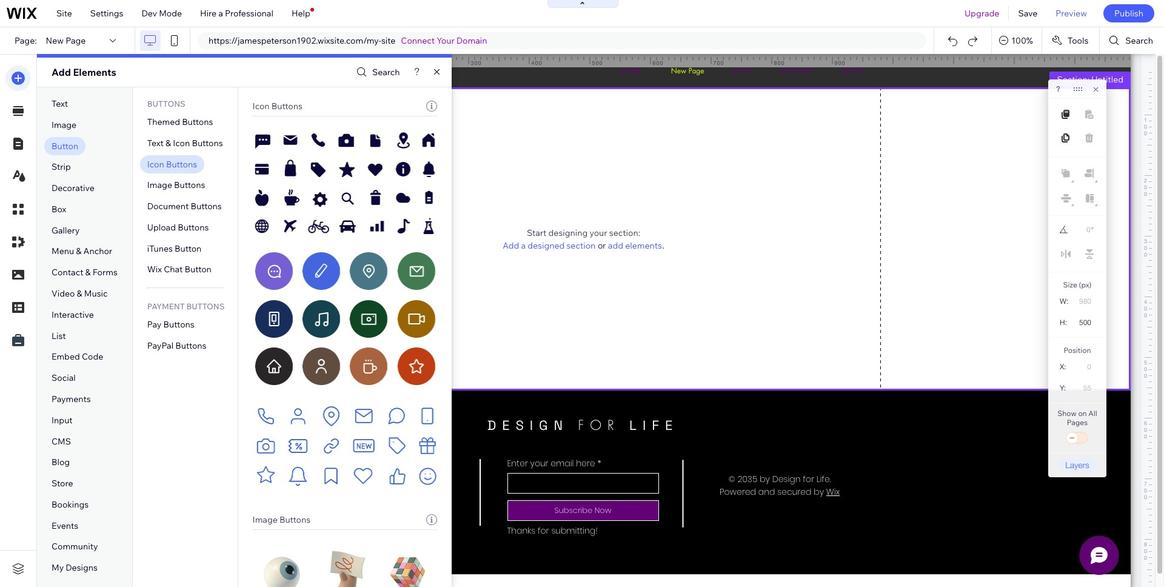 Task type: locate. For each thing, give the bounding box(es) containing it.
0 vertical spatial text
[[52, 98, 68, 109]]

0 horizontal spatial search button
[[354, 63, 400, 81]]

1 horizontal spatial image buttons
[[253, 514, 311, 525]]

video & music
[[52, 288, 108, 299]]

start
[[527, 227, 547, 238]]

1 vertical spatial a
[[521, 240, 526, 251]]

add
[[608, 240, 624, 251]]

interactive
[[52, 309, 94, 320]]

button
[[52, 140, 78, 151], [175, 243, 202, 254], [185, 264, 212, 275]]

1 horizontal spatial add
[[503, 240, 519, 251]]

paypal buttons
[[147, 340, 207, 351]]

0 vertical spatial a
[[219, 8, 223, 19]]

layers button
[[1058, 459, 1097, 471]]

search button down publish
[[1100, 27, 1165, 54]]

None text field
[[1075, 222, 1091, 238], [1073, 293, 1097, 309], [1074, 314, 1097, 331], [1073, 358, 1097, 375], [1072, 380, 1097, 396], [1075, 222, 1091, 238], [1073, 293, 1097, 309], [1074, 314, 1097, 331], [1073, 358, 1097, 375], [1072, 380, 1097, 396]]

0 horizontal spatial icon
[[147, 159, 164, 170]]

pay
[[147, 319, 162, 330]]

menu & anchor
[[52, 246, 112, 257]]

button right "chat"
[[185, 264, 212, 275]]

hire a professional
[[200, 8, 273, 19]]

upload
[[147, 222, 176, 233]]

& left "forms"
[[85, 267, 91, 278]]

add left designed
[[503, 240, 519, 251]]

events
[[52, 520, 78, 531]]

.
[[662, 240, 665, 250]]

1 horizontal spatial a
[[521, 240, 526, 251]]

&
[[166, 138, 171, 148], [76, 246, 82, 257], [85, 267, 91, 278], [77, 288, 82, 299]]

icon
[[253, 101, 270, 112], [173, 138, 190, 148], [147, 159, 164, 170]]

1 vertical spatial button
[[175, 243, 202, 254]]

paypal
[[147, 340, 174, 351]]

2 vertical spatial image
[[253, 514, 278, 525]]

my
[[52, 562, 64, 573]]

icon buttons
[[253, 101, 303, 112], [147, 159, 197, 170]]

0 vertical spatial button
[[52, 140, 78, 151]]

switch
[[1066, 430, 1090, 447]]

1 horizontal spatial icon
[[173, 138, 190, 148]]

& down themed
[[166, 138, 171, 148]]

cms
[[52, 436, 71, 447]]

search down site
[[372, 67, 400, 78]]

text
[[52, 98, 68, 109], [147, 138, 164, 148]]

1 horizontal spatial search
[[1126, 35, 1154, 46]]

video
[[52, 288, 75, 299]]

elements
[[73, 66, 116, 78]]

& for menu
[[76, 246, 82, 257]]

search down publish
[[1126, 35, 1154, 46]]

search button down site
[[354, 63, 400, 81]]

add down new page
[[52, 66, 71, 78]]

layers
[[1066, 460, 1090, 470]]

forms
[[93, 267, 118, 278]]

position
[[1064, 346, 1091, 355]]

0 horizontal spatial image
[[52, 119, 77, 130]]

& right video
[[77, 288, 82, 299]]

themed
[[147, 116, 180, 127]]

show
[[1058, 409, 1077, 418]]

1 horizontal spatial image
[[147, 180, 172, 191]]

embed code
[[52, 351, 103, 362]]

2 horizontal spatial icon
[[253, 101, 270, 112]]

size
[[1064, 280, 1078, 289]]

text down themed
[[147, 138, 164, 148]]

payment
[[147, 302, 185, 311]]

0 vertical spatial image buttons
[[147, 180, 205, 191]]

a right hire at the left top
[[219, 8, 223, 19]]

1 vertical spatial add
[[503, 240, 519, 251]]

text down add elements
[[52, 98, 68, 109]]

100%
[[1012, 35, 1033, 46]]

music
[[84, 288, 108, 299]]

1 vertical spatial text
[[147, 138, 164, 148]]

wix chat button
[[147, 264, 212, 275]]

your
[[590, 227, 607, 238]]

x:
[[1060, 363, 1067, 371]]

contact & forms
[[52, 267, 118, 278]]

0 vertical spatial search button
[[1100, 27, 1165, 54]]

0 horizontal spatial text
[[52, 98, 68, 109]]

text for text & icon buttons
[[147, 138, 164, 148]]

2 vertical spatial icon
[[147, 159, 164, 170]]

button up wix chat button
[[175, 243, 202, 254]]

0 horizontal spatial icon buttons
[[147, 159, 197, 170]]

0 horizontal spatial add
[[52, 66, 71, 78]]

tools button
[[1043, 27, 1100, 54]]

300
[[471, 59, 482, 66]]

a left designed
[[521, 240, 526, 251]]

& right menu
[[76, 246, 82, 257]]

400
[[532, 59, 543, 66]]

0 vertical spatial image
[[52, 119, 77, 130]]

1 horizontal spatial icon buttons
[[253, 101, 303, 112]]

help
[[292, 8, 310, 19]]

?
[[1057, 85, 1061, 93]]

https://jamespeterson1902.wixsite.com/my-site connect your domain
[[209, 35, 487, 46]]

dev
[[142, 8, 157, 19]]

pages
[[1067, 418, 1088, 427]]

button up "strip"
[[52, 140, 78, 151]]

100% button
[[992, 27, 1042, 54]]

image buttons
[[147, 180, 205, 191], [253, 514, 311, 525]]

connect
[[401, 35, 435, 46]]

save button
[[1009, 0, 1047, 27]]

1 vertical spatial search
[[372, 67, 400, 78]]

mode
[[159, 8, 182, 19]]

w:
[[1060, 297, 1069, 306]]

section:
[[609, 227, 640, 238]]

search
[[1126, 35, 1154, 46], [372, 67, 400, 78]]

0 horizontal spatial a
[[219, 8, 223, 19]]

search button
[[1100, 27, 1165, 54], [354, 63, 400, 81]]

elements
[[625, 240, 662, 251]]

my designs
[[52, 562, 98, 573]]

blog
[[52, 457, 70, 468]]

text & icon buttons
[[147, 138, 223, 148]]

1 horizontal spatial text
[[147, 138, 164, 148]]

your
[[437, 35, 455, 46]]

themed buttons
[[147, 116, 213, 127]]

or
[[598, 240, 606, 250]]

payments
[[52, 394, 91, 405]]

y:
[[1060, 384, 1066, 392]]

500
[[592, 59, 603, 66]]

buttons
[[147, 99, 185, 109], [272, 101, 303, 112], [182, 116, 213, 127], [192, 138, 223, 148], [166, 159, 197, 170], [174, 180, 205, 191], [191, 201, 222, 212], [178, 222, 209, 233], [186, 302, 225, 311], [163, 319, 195, 330], [175, 340, 207, 351], [280, 514, 311, 525]]



Task type: describe. For each thing, give the bounding box(es) containing it.
section: untitled
[[1057, 74, 1124, 85]]

0 horizontal spatial image buttons
[[147, 180, 205, 191]]

new page
[[46, 35, 86, 46]]

site
[[381, 35, 396, 46]]

contact
[[52, 267, 83, 278]]

menu
[[52, 246, 74, 257]]

(px)
[[1079, 280, 1092, 289]]

hire
[[200, 8, 217, 19]]

itunes
[[147, 243, 173, 254]]

bookings
[[52, 499, 89, 510]]

settings
[[90, 8, 123, 19]]

community
[[52, 541, 98, 552]]

domain
[[457, 35, 487, 46]]

add elements button
[[608, 240, 662, 251]]

box
[[52, 204, 66, 215]]

add a designed section button
[[503, 240, 596, 251]]

save
[[1019, 8, 1038, 19]]

preview button
[[1047, 0, 1097, 27]]

900
[[835, 59, 846, 66]]

dev mode
[[142, 8, 182, 19]]

upload buttons
[[147, 222, 209, 233]]

upgrade
[[965, 8, 1000, 19]]

size (px)
[[1064, 280, 1092, 289]]

chat
[[164, 264, 183, 275]]

payment buttons
[[147, 302, 225, 311]]

on
[[1079, 409, 1087, 418]]

anchor
[[83, 246, 112, 257]]

add elements
[[52, 66, 116, 78]]

0 vertical spatial icon buttons
[[253, 101, 303, 112]]

2 vertical spatial button
[[185, 264, 212, 275]]

text for text
[[52, 98, 68, 109]]

designed
[[528, 240, 565, 251]]

& for contact
[[85, 267, 91, 278]]

0 vertical spatial icon
[[253, 101, 270, 112]]

h:
[[1060, 318, 1067, 327]]

1 vertical spatial image buttons
[[253, 514, 311, 525]]

add inside start designing your section: add a designed section or add elements .
[[503, 240, 519, 251]]

input
[[52, 415, 73, 426]]

strip
[[52, 162, 71, 172]]

pay buttons
[[147, 319, 195, 330]]

social
[[52, 372, 76, 383]]

1 horizontal spatial search button
[[1100, 27, 1165, 54]]

start designing your section: add a designed section or add elements .
[[503, 227, 665, 251]]

document buttons
[[147, 201, 222, 212]]

& for text
[[166, 138, 171, 148]]

document
[[147, 201, 189, 212]]

site
[[56, 8, 72, 19]]

designs
[[66, 562, 98, 573]]

store
[[52, 478, 73, 489]]

& for video
[[77, 288, 82, 299]]

itunes button
[[147, 243, 202, 254]]

600
[[653, 59, 664, 66]]

preview
[[1056, 8, 1087, 19]]

list
[[52, 330, 66, 341]]

section
[[567, 240, 596, 251]]

all
[[1089, 409, 1098, 418]]

publish button
[[1104, 4, 1155, 22]]

0 vertical spatial search
[[1126, 35, 1154, 46]]

embed
[[52, 351, 80, 362]]

700
[[714, 59, 724, 66]]

1 vertical spatial icon
[[173, 138, 190, 148]]

gallery
[[52, 225, 80, 236]]

https://jamespeterson1902.wixsite.com/my-
[[209, 35, 381, 46]]

2 horizontal spatial image
[[253, 514, 278, 525]]

designing
[[549, 227, 588, 238]]

professional
[[225, 8, 273, 19]]

a inside start designing your section: add a designed section or add elements .
[[521, 240, 526, 251]]

tools
[[1068, 35, 1089, 46]]

1 vertical spatial search button
[[354, 63, 400, 81]]

page
[[66, 35, 86, 46]]

1 vertical spatial image
[[147, 180, 172, 191]]

untitled
[[1092, 74, 1124, 85]]

800
[[774, 59, 785, 66]]

°
[[1091, 226, 1094, 234]]

0 horizontal spatial search
[[372, 67, 400, 78]]

0 vertical spatial add
[[52, 66, 71, 78]]

decorative
[[52, 183, 95, 194]]

1 vertical spatial icon buttons
[[147, 159, 197, 170]]



Task type: vqa. For each thing, say whether or not it's contained in the screenshot.
Design in the top right of the page
no



